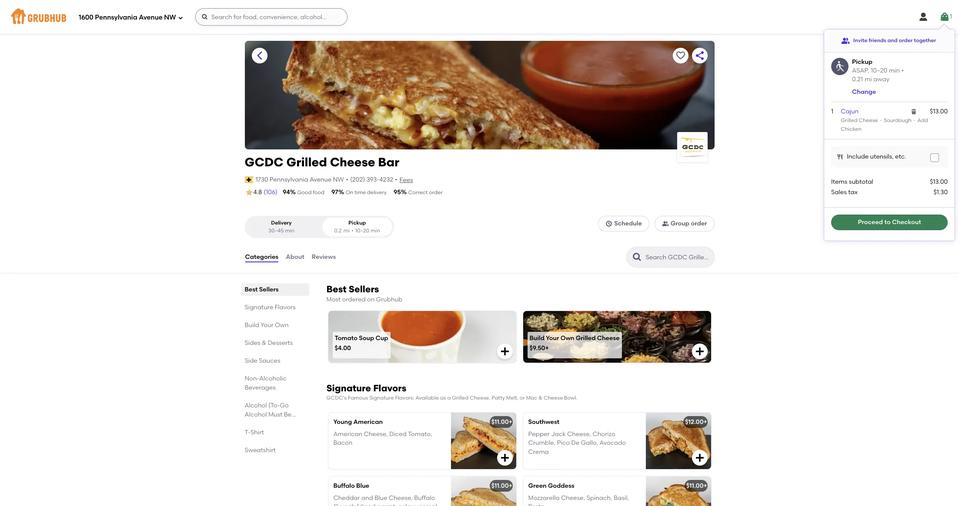 Task type: locate. For each thing, give the bounding box(es) containing it.
non-alcoholic beverages tab
[[245, 375, 306, 393]]

0 horizontal spatial people icon image
[[662, 221, 669, 228]]

mozzarella cheese, spinach, basil, pesto
[[528, 495, 629, 507]]

• right 0.2 at the top of page
[[352, 228, 354, 234]]

0 vertical spatial build
[[245, 322, 259, 329]]

nw inside button
[[333, 176, 344, 183]]

subscription pass image
[[245, 177, 254, 184]]

0 horizontal spatial pickup
[[348, 220, 366, 226]]

people icon image left the group on the right of page
[[662, 221, 669, 228]]

pennsylvania up 94
[[270, 176, 308, 183]]

1 vertical spatial own
[[561, 335, 574, 342]]

star icon image
[[245, 188, 253, 197]]

grilled
[[841, 118, 858, 124], [286, 155, 327, 170], [576, 335, 596, 342], [452, 396, 469, 402]]

blue
[[356, 483, 369, 490], [375, 495, 387, 503]]

0 vertical spatial avenue
[[139, 13, 163, 21]]

people icon image inside group order button
[[662, 221, 669, 228]]

nw
[[164, 13, 176, 21], [333, 176, 344, 183]]

0 vertical spatial pennsylvania
[[95, 13, 137, 21]]

cheese, inside mozzarella cheese, spinach, basil, pesto
[[561, 495, 585, 503]]

0 vertical spatial $13.00
[[930, 108, 948, 115]]

1 vertical spatial $13.00
[[930, 178, 948, 186]]

1 horizontal spatial people icon image
[[841, 37, 850, 45]]

sellers inside tab
[[259, 286, 279, 294]]

$11.00
[[492, 419, 509, 426], [492, 483, 509, 490], [686, 483, 704, 490]]

sourdough
[[884, 118, 912, 124]]

etc.
[[895, 153, 906, 160]]

0 vertical spatial 1
[[950, 13, 952, 20]]

0 horizontal spatial &
[[262, 340, 266, 347]]

best for best sellers most ordered on grubhub
[[327, 284, 347, 295]]

chicken
[[841, 126, 862, 132]]

people icon image inside invite friends and order together button
[[841, 37, 850, 45]]

min inside delivery 30–45 min
[[285, 228, 294, 234]]

correct
[[408, 190, 428, 196]]

flavors up flavors:
[[373, 383, 407, 394]]

• down 'invite friends and order together'
[[902, 67, 904, 74]]

1 horizontal spatial your
[[546, 335, 559, 342]]

proceed to checkout
[[858, 219, 921, 226]]

pickup icon image
[[831, 58, 849, 75]]

0 vertical spatial 10–20
[[871, 67, 888, 74]]

pickup down time
[[348, 220, 366, 226]]

pickup 0.2 mi • 10–20 min
[[334, 220, 380, 234]]

avenue for 1730 pennsylvania avenue nw
[[310, 176, 332, 183]]

1 horizontal spatial order
[[691, 220, 707, 228]]

1 horizontal spatial blue
[[375, 495, 387, 503]]

0 horizontal spatial build
[[245, 322, 259, 329]]

best for best sellers
[[245, 286, 258, 294]]

add chicken
[[841, 118, 928, 132]]

t-shirt tab
[[245, 429, 306, 438]]

blue inside cheddar and blue cheese, buffalo crunch (diced carrot, celery, onion)
[[375, 495, 387, 503]]

0 horizontal spatial sellers
[[259, 286, 279, 294]]

good
[[297, 190, 312, 196]]

+ for american
[[509, 419, 512, 426]]

best sellers
[[245, 286, 279, 294]]

0 horizontal spatial pennsylvania
[[95, 13, 137, 21]]

order inside button
[[691, 220, 707, 228]]

cheese, down young american
[[364, 431, 388, 439]]

save this restaurant image
[[675, 50, 686, 61]]

blue up (diced
[[356, 483, 369, 490]]

soup
[[359, 335, 374, 342]]

pennsylvania inside main navigation navigation
[[95, 13, 137, 21]]

flavors down best sellers tab
[[275, 304, 296, 312]]

tooltip
[[824, 24, 955, 241]]

avenue inside 1730 pennsylvania avenue nw button
[[310, 176, 332, 183]]

people icon image left invite
[[841, 37, 850, 45]]

grubhub
[[376, 296, 403, 304]]

1 horizontal spatial pickup
[[852, 58, 873, 66]]

0 vertical spatial buffalo
[[333, 483, 355, 490]]

0 horizontal spatial order
[[429, 190, 443, 196]]

mi inside pickup asap, 10–20 min • 0.21 mi away
[[865, 76, 872, 83]]

1 vertical spatial avenue
[[310, 176, 332, 183]]

fees
[[400, 177, 413, 184]]

sides
[[245, 340, 260, 347]]

0 horizontal spatial and
[[361, 495, 373, 503]]

option group containing delivery 30–45 min
[[245, 216, 394, 238]]

0 horizontal spatial min
[[285, 228, 294, 234]]

signature for signature flavors gcdc's famous signature flavors: available as a grilled cheese, patty melt, or mac & cheese bowl.
[[327, 383, 371, 394]]

0 horizontal spatial your
[[261, 322, 274, 329]]

signature down best sellers
[[245, 304, 273, 312]]

0 horizontal spatial own
[[275, 322, 289, 329]]

buffalo inside cheddar and blue cheese, buffalo crunch (diced carrot, celery, onion)
[[414, 495, 435, 503]]

1 horizontal spatial build
[[530, 335, 545, 342]]

sellers up signature flavors at bottom left
[[259, 286, 279, 294]]

1 horizontal spatial ∙
[[912, 118, 918, 124]]

1 vertical spatial and
[[361, 495, 373, 503]]

0 horizontal spatial nw
[[164, 13, 176, 21]]

1 vertical spatial build
[[530, 335, 545, 342]]

0 vertical spatial signature
[[245, 304, 273, 312]]

sellers up on
[[349, 284, 379, 295]]

pickup up asap,
[[852, 58, 873, 66]]

flavors inside the signature flavors gcdc's famous signature flavors: available as a grilled cheese, patty melt, or mac & cheese bowl.
[[373, 383, 407, 394]]

signature up famous
[[327, 383, 371, 394]]

1 vertical spatial &
[[539, 396, 543, 402]]

option group
[[245, 216, 394, 238]]

1 $13.00 from the top
[[930, 108, 948, 115]]

0 vertical spatial &
[[262, 340, 266, 347]]

american
[[354, 419, 383, 426], [333, 431, 362, 439]]

1 vertical spatial pennsylvania
[[270, 176, 308, 183]]

+ for blue
[[509, 483, 512, 490]]

nw inside main navigation navigation
[[164, 13, 176, 21]]

sellers inside best sellers most ordered on grubhub
[[349, 284, 379, 295]]

1 vertical spatial people icon image
[[662, 221, 669, 228]]

melt,
[[506, 396, 519, 402]]

people icon image for invite friends and order together
[[841, 37, 850, 45]]

pickup inside the pickup 0.2 mi • 10–20 min
[[348, 220, 366, 226]]

away
[[874, 76, 890, 83]]

2 horizontal spatial order
[[899, 38, 913, 44]]

categories
[[245, 254, 279, 261]]

1 vertical spatial mi
[[343, 228, 350, 234]]

cheese inside build your own grilled cheese $9.50 +
[[597, 335, 620, 342]]

best inside best sellers most ordered on grubhub
[[327, 284, 347, 295]]

food
[[313, 190, 325, 196]]

1 vertical spatial order
[[429, 190, 443, 196]]

order left together
[[899, 38, 913, 44]]

1 vertical spatial your
[[546, 335, 559, 342]]

0 vertical spatial blue
[[356, 483, 369, 490]]

order for group order
[[691, 220, 707, 228]]

sellers for best sellers
[[259, 286, 279, 294]]

order inside button
[[899, 38, 913, 44]]

buffalo blue image
[[451, 477, 516, 507]]

1 horizontal spatial min
[[371, 228, 380, 234]]

$11.00 + for mozzarella cheese, spinach, basil, pesto
[[686, 483, 707, 490]]

1 vertical spatial blue
[[375, 495, 387, 503]]

cheese, inside american cheese, diced tomato, bacon
[[364, 431, 388, 439]]

signature left flavors:
[[369, 396, 394, 402]]

1 vertical spatial pickup
[[348, 220, 366, 226]]

1 vertical spatial signature
[[327, 383, 371, 394]]

•
[[902, 67, 904, 74], [346, 176, 349, 183], [395, 176, 397, 183], [352, 228, 354, 234]]

delivery 30–45 min
[[268, 220, 294, 234]]

order right the correct
[[429, 190, 443, 196]]

or
[[520, 396, 525, 402]]

1 vertical spatial nw
[[333, 176, 344, 183]]

share icon image
[[695, 50, 705, 61]]

1 horizontal spatial best
[[327, 284, 347, 295]]

0 vertical spatial mi
[[865, 76, 872, 83]]

order for correct order
[[429, 190, 443, 196]]

build inside tab
[[245, 322, 259, 329]]

1 horizontal spatial own
[[561, 335, 574, 342]]

1 horizontal spatial mi
[[865, 76, 872, 83]]

1 horizontal spatial avenue
[[310, 176, 332, 183]]

2 vertical spatial order
[[691, 220, 707, 228]]

cheese, up celery,
[[389, 495, 413, 503]]

categories button
[[245, 242, 279, 273]]

0 vertical spatial nw
[[164, 13, 176, 21]]

invite friends and order together button
[[841, 33, 936, 49]]

0 vertical spatial your
[[261, 322, 274, 329]]

signature flavors
[[245, 304, 296, 312]]

min up away
[[889, 67, 900, 74]]

change button
[[852, 88, 876, 97]]

sales tax
[[831, 189, 858, 196]]

best up signature flavors at bottom left
[[245, 286, 258, 294]]

sides & desserts
[[245, 340, 293, 347]]

items subtotal
[[831, 178, 874, 186]]

+ inside build your own grilled cheese $9.50 +
[[545, 345, 549, 353]]

svg image
[[201, 13, 208, 20], [178, 15, 183, 20], [911, 108, 918, 115], [695, 453, 705, 464]]

1 vertical spatial american
[[333, 431, 362, 439]]

best up most on the bottom of the page
[[327, 284, 347, 295]]

goddess
[[548, 483, 575, 490]]

best inside tab
[[245, 286, 258, 294]]

your inside build your own grilled cheese $9.50 +
[[546, 335, 559, 342]]

pennsylvania right 1600
[[95, 13, 137, 21]]

0 horizontal spatial flavors
[[275, 304, 296, 312]]

1730 pennsylvania avenue nw
[[256, 176, 344, 183]]

american up bacon
[[333, 431, 362, 439]]

1 horizontal spatial nw
[[333, 176, 344, 183]]

1 vertical spatial buffalo
[[414, 495, 435, 503]]

about
[[286, 254, 304, 261]]

0 vertical spatial pickup
[[852, 58, 873, 66]]

0 vertical spatial flavors
[[275, 304, 296, 312]]

• right 4232
[[395, 176, 397, 183]]

build inside build your own grilled cheese $9.50 +
[[530, 335, 545, 342]]

buffalo
[[333, 483, 355, 490], [414, 495, 435, 503]]

best
[[327, 284, 347, 295], [245, 286, 258, 294]]

cheese, up de
[[567, 431, 591, 439]]

desserts
[[268, 340, 293, 347]]

0 horizontal spatial blue
[[356, 483, 369, 490]]

10–20 right 0.2 at the top of page
[[355, 228, 369, 234]]

save this restaurant button
[[673, 48, 689, 64]]

0 horizontal spatial 1
[[831, 108, 834, 115]]

pickup for 10–20
[[852, 58, 873, 66]]

pickup inside pickup asap, 10–20 min • 0.21 mi away
[[852, 58, 873, 66]]

$11.00 for mozzarella cheese, spinach, basil, pesto
[[686, 483, 704, 490]]

1 horizontal spatial 10–20
[[871, 67, 888, 74]]

sellers for best sellers most ordered on grubhub
[[349, 284, 379, 295]]

caret left icon image
[[254, 50, 265, 61]]

sweatshirt tab
[[245, 446, 306, 456]]

southwest image
[[646, 413, 711, 470]]

cheese
[[859, 118, 878, 124], [330, 155, 375, 170], [597, 335, 620, 342], [544, 396, 563, 402]]

mozzarella
[[528, 495, 560, 503]]

1 horizontal spatial and
[[888, 38, 898, 44]]

cheese inside the signature flavors gcdc's famous signature flavors: available as a grilled cheese, patty melt, or mac & cheese bowl.
[[544, 396, 563, 402]]

0 vertical spatial people icon image
[[841, 37, 850, 45]]

build up sides at the bottom of the page
[[245, 322, 259, 329]]

tab
[[245, 402, 306, 420]]

& right the mac
[[539, 396, 543, 402]]

nw for 1600 pennsylvania avenue nw
[[164, 13, 176, 21]]

side sauces
[[245, 358, 280, 365]]

& inside the signature flavors gcdc's famous signature flavors: available as a grilled cheese, patty melt, or mac & cheese bowl.
[[539, 396, 543, 402]]

95
[[394, 189, 401, 196]]

1 horizontal spatial pennsylvania
[[270, 176, 308, 183]]

& right sides at the bottom of the page
[[262, 340, 266, 347]]

cheese, left patty
[[470, 396, 491, 402]]

young american image
[[451, 413, 516, 470]]

your inside tab
[[261, 322, 274, 329]]

0 vertical spatial and
[[888, 38, 898, 44]]

0 horizontal spatial ∙
[[880, 118, 883, 124]]

green
[[528, 483, 547, 490]]

jack
[[551, 431, 566, 439]]

mac
[[526, 396, 537, 402]]

svg image
[[918, 12, 929, 22], [940, 12, 950, 22], [837, 153, 844, 160], [932, 155, 938, 160], [606, 221, 613, 228], [500, 347, 510, 357], [695, 347, 705, 357], [500, 453, 510, 464]]

4.8
[[253, 189, 262, 196]]

cheese, down goddess
[[561, 495, 585, 503]]

pico
[[557, 440, 570, 447]]

and up (diced
[[361, 495, 373, 503]]

$13.00
[[930, 108, 948, 115], [930, 178, 948, 186]]

10–20 up away
[[871, 67, 888, 74]]

order right the group on the right of page
[[691, 220, 707, 228]]

0 horizontal spatial buffalo
[[333, 483, 355, 490]]

grilled inside build your own grilled cheese $9.50 +
[[576, 335, 596, 342]]

0 horizontal spatial 10–20
[[355, 228, 369, 234]]

build up '$9.50'
[[530, 335, 545, 342]]

green goddess image
[[646, 477, 711, 507]]

own for build your own
[[275, 322, 289, 329]]

1 horizontal spatial &
[[539, 396, 543, 402]]

0 vertical spatial order
[[899, 38, 913, 44]]

min right 0.2 at the top of page
[[371, 228, 380, 234]]

main navigation navigation
[[0, 0, 959, 34]]

1 vertical spatial 10–20
[[355, 228, 369, 234]]

own inside build your own grilled cheese $9.50 +
[[561, 335, 574, 342]]

avenue inside main navigation navigation
[[139, 13, 163, 21]]

asap,
[[852, 67, 870, 74]]

own inside the build your own tab
[[275, 322, 289, 329]]

reviews
[[312, 254, 336, 261]]

tomato,
[[408, 431, 432, 439]]

cheese inside tooltip
[[859, 118, 878, 124]]

mi right 0.21 in the top of the page
[[865, 76, 872, 83]]

1 horizontal spatial flavors
[[373, 383, 407, 394]]

american up american cheese, diced tomato, bacon
[[354, 419, 383, 426]]

blue up "carrot,"
[[375, 495, 387, 503]]

min down the delivery
[[285, 228, 294, 234]]

fees button
[[399, 176, 414, 185]]

proceed
[[858, 219, 883, 226]]

0 horizontal spatial best
[[245, 286, 258, 294]]

flavors inside tab
[[275, 304, 296, 312]]

1 horizontal spatial buffalo
[[414, 495, 435, 503]]

group order
[[671, 220, 707, 228]]

1600
[[79, 13, 93, 21]]

0 vertical spatial own
[[275, 322, 289, 329]]

build your own grilled cheese $9.50 +
[[530, 335, 620, 353]]

signature inside signature flavors tab
[[245, 304, 273, 312]]

&
[[262, 340, 266, 347], [539, 396, 543, 402]]

southwest
[[528, 419, 560, 426]]

1730 pennsylvania avenue nw button
[[255, 175, 344, 185]]

1 horizontal spatial sellers
[[349, 284, 379, 295]]

buffalo up cheddar
[[333, 483, 355, 490]]

min inside the pickup 0.2 mi • 10–20 min
[[371, 228, 380, 234]]

2 horizontal spatial min
[[889, 67, 900, 74]]

pennsylvania inside 1730 pennsylvania avenue nw button
[[270, 176, 308, 183]]

svg image inside 1 button
[[940, 12, 950, 22]]

1 vertical spatial 1
[[831, 108, 834, 115]]

1 horizontal spatial 1
[[950, 13, 952, 20]]

utensils,
[[870, 153, 894, 160]]

carrot,
[[377, 504, 397, 507]]

cheese, inside 'pepper jack cheese, chorizo crumble, pico de gallo, avocado crema'
[[567, 431, 591, 439]]

mi inside the pickup 0.2 mi • 10–20 min
[[343, 228, 350, 234]]

buffalo up celery,
[[414, 495, 435, 503]]

0 horizontal spatial avenue
[[139, 13, 163, 21]]

and right friends
[[888, 38, 898, 44]]

$11.00 +
[[492, 419, 512, 426], [492, 483, 512, 490], [686, 483, 707, 490]]

people icon image for group order
[[662, 221, 669, 228]]

mi right 0.2 at the top of page
[[343, 228, 350, 234]]

cheese, inside the signature flavors gcdc's famous signature flavors: available as a grilled cheese, patty melt, or mac & cheese bowl.
[[470, 396, 491, 402]]

people icon image
[[841, 37, 850, 45], [662, 221, 669, 228]]

about button
[[285, 242, 305, 273]]

1 vertical spatial flavors
[[373, 383, 407, 394]]

0 horizontal spatial mi
[[343, 228, 350, 234]]



Task type: vqa. For each thing, say whether or not it's contained in the screenshot.
Signature inside tab
yes



Task type: describe. For each thing, give the bounding box(es) containing it.
4232
[[380, 176, 393, 183]]

non-
[[245, 376, 259, 383]]

gcdc grilled cheese bar logo image
[[677, 135, 708, 160]]

de
[[571, 440, 580, 447]]

gallo,
[[581, 440, 598, 447]]

$1.30
[[934, 189, 948, 196]]

1600 pennsylvania avenue nw
[[79, 13, 176, 21]]

pickup for mi
[[348, 220, 366, 226]]

tax
[[849, 189, 858, 196]]

sauces
[[259, 358, 280, 365]]

nw for 1730 pennsylvania avenue nw
[[333, 176, 344, 183]]

diced
[[389, 431, 407, 439]]

add
[[918, 118, 928, 124]]

crema
[[528, 449, 549, 456]]

celery,
[[398, 504, 418, 507]]

invite friends and order together
[[854, 38, 936, 44]]

include
[[847, 153, 869, 160]]

$11.00 + for american cheese, diced tomato, bacon
[[492, 419, 512, 426]]

10–20 inside pickup asap, 10–20 min • 0.21 mi away
[[871, 67, 888, 74]]

$12.00
[[685, 419, 704, 426]]

& inside 'sides & desserts' 'tab'
[[262, 340, 266, 347]]

invite
[[854, 38, 868, 44]]

flavors for signature flavors gcdc's famous signature flavors: available as a grilled cheese, patty melt, or mac & cheese bowl.
[[373, 383, 407, 394]]

tomato
[[335, 335, 358, 342]]

grilled inside the signature flavors gcdc's famous signature flavors: available as a grilled cheese, patty melt, or mac & cheese bowl.
[[452, 396, 469, 402]]

avenue for 1600 pennsylvania avenue nw
[[139, 13, 163, 21]]

gcdc
[[245, 155, 284, 170]]

alcoholic
[[259, 376, 287, 383]]

reviews button
[[311, 242, 336, 273]]

grilled cheese ∙ sourdough
[[841, 118, 912, 124]]

include utensils, etc.
[[847, 153, 906, 160]]

on time delivery
[[346, 190, 387, 196]]

signature for signature flavors
[[245, 304, 273, 312]]

$9.50
[[530, 345, 545, 353]]

(202) 393-4232 button
[[350, 176, 393, 184]]

t-shirt
[[245, 429, 264, 437]]

$12.00 +
[[685, 419, 707, 426]]

a
[[447, 396, 451, 402]]

young
[[333, 419, 352, 426]]

young american
[[333, 419, 383, 426]]

your for build your own grilled cheese $9.50 +
[[546, 335, 559, 342]]

2 vertical spatial signature
[[369, 396, 394, 402]]

search icon image
[[632, 252, 642, 263]]

and inside cheddar and blue cheese, buffalo crunch (diced carrot, celery, onion)
[[361, 495, 373, 503]]

non-alcoholic beverages
[[245, 376, 287, 392]]

gcdc grilled cheese bar
[[245, 155, 399, 170]]

tooltip containing pickup
[[824, 24, 955, 241]]

available
[[416, 396, 439, 402]]

(diced
[[357, 504, 376, 507]]

famous
[[348, 396, 368, 402]]

0 vertical spatial american
[[354, 419, 383, 426]]

$11.00 for american cheese, diced tomato, bacon
[[492, 419, 509, 426]]

avocado
[[600, 440, 626, 447]]

• left (202)
[[346, 176, 349, 183]]

correct order
[[408, 190, 443, 196]]

items
[[831, 178, 848, 186]]

side
[[245, 358, 258, 365]]

1 inside 1 button
[[950, 13, 952, 20]]

30–45
[[268, 228, 284, 234]]

sides & desserts tab
[[245, 339, 306, 348]]

your for build your own
[[261, 322, 274, 329]]

basil,
[[614, 495, 629, 503]]

crumble,
[[528, 440, 556, 447]]

schedule
[[614, 220, 642, 228]]

Search for food, convenience, alcohol... search field
[[195, 8, 347, 26]]

group
[[671, 220, 690, 228]]

393-
[[367, 176, 380, 183]]

proceed to checkout button
[[831, 215, 948, 231]]

and inside button
[[888, 38, 898, 44]]

together
[[914, 38, 936, 44]]

flavors:
[[395, 396, 414, 402]]

$11.00 for cheddar and blue cheese, buffalo crunch (diced carrot, celery, onion)
[[492, 483, 509, 490]]

min inside pickup asap, 10–20 min • 0.21 mi away
[[889, 67, 900, 74]]

svg image inside the 'schedule' button
[[606, 221, 613, 228]]

• inside pickup asap, 10–20 min • 0.21 mi away
[[902, 67, 904, 74]]

cheddar and blue cheese, buffalo crunch (diced carrot, celery, onion)
[[333, 495, 439, 507]]

change
[[852, 88, 876, 96]]

flavors for signature flavors
[[275, 304, 296, 312]]

pennsylvania for 1730
[[270, 176, 308, 183]]

• (202) 393-4232 • fees
[[346, 176, 413, 184]]

cheddar
[[333, 495, 360, 503]]

sales
[[831, 189, 847, 196]]

checkout
[[892, 219, 921, 226]]

cajun
[[841, 108, 859, 115]]

cajun link
[[841, 108, 859, 115]]

american inside american cheese, diced tomato, bacon
[[333, 431, 362, 439]]

build your own
[[245, 322, 289, 329]]

Search GCDC Grilled Cheese Bar search field
[[645, 254, 712, 262]]

tomato soup cup $4.00
[[335, 335, 388, 353]]

+ for goddess
[[704, 483, 707, 490]]

bacon
[[333, 440, 353, 447]]

build for build your own grilled cheese $9.50 +
[[530, 335, 545, 342]]

ordered
[[342, 296, 366, 304]]

97
[[332, 189, 338, 196]]

sweatshirt
[[245, 447, 276, 455]]

$11.00 + for cheddar and blue cheese, buffalo crunch (diced carrot, celery, onion)
[[492, 483, 512, 490]]

build for build your own
[[245, 322, 259, 329]]

pickup asap, 10–20 min • 0.21 mi away
[[852, 58, 904, 83]]

best sellers most ordered on grubhub
[[327, 284, 403, 304]]

0.2
[[334, 228, 342, 234]]

own for build your own grilled cheese $9.50 +
[[561, 335, 574, 342]]

bar
[[378, 155, 399, 170]]

side sauces tab
[[245, 357, 306, 366]]

signature flavors gcdc's famous signature flavors: available as a grilled cheese, patty melt, or mac & cheese bowl.
[[327, 383, 578, 402]]

10–20 inside the pickup 0.2 mi • 10–20 min
[[355, 228, 369, 234]]

cheese, inside cheddar and blue cheese, buffalo crunch (diced carrot, celery, onion)
[[389, 495, 413, 503]]

2 $13.00 from the top
[[930, 178, 948, 186]]

beverages
[[245, 385, 276, 392]]

2 ∙ from the left
[[912, 118, 918, 124]]

signature flavors tab
[[245, 303, 306, 312]]

shirt
[[251, 429, 264, 437]]

1 ∙ from the left
[[880, 118, 883, 124]]

pepper jack cheese, chorizo crumble, pico de gallo, avocado crema
[[528, 431, 626, 456]]

green goddess
[[528, 483, 575, 490]]

cup
[[376, 335, 388, 342]]

on
[[346, 190, 353, 196]]

best sellers tab
[[245, 285, 306, 295]]

• inside the pickup 0.2 mi • 10–20 min
[[352, 228, 354, 234]]

1 inside tooltip
[[831, 108, 834, 115]]

build your own tab
[[245, 321, 306, 330]]

delivery
[[367, 190, 387, 196]]

schedule button
[[598, 216, 650, 232]]

chorizo
[[593, 431, 615, 439]]

pennsylvania for 1600
[[95, 13, 137, 21]]

buffalo blue
[[333, 483, 369, 490]]



